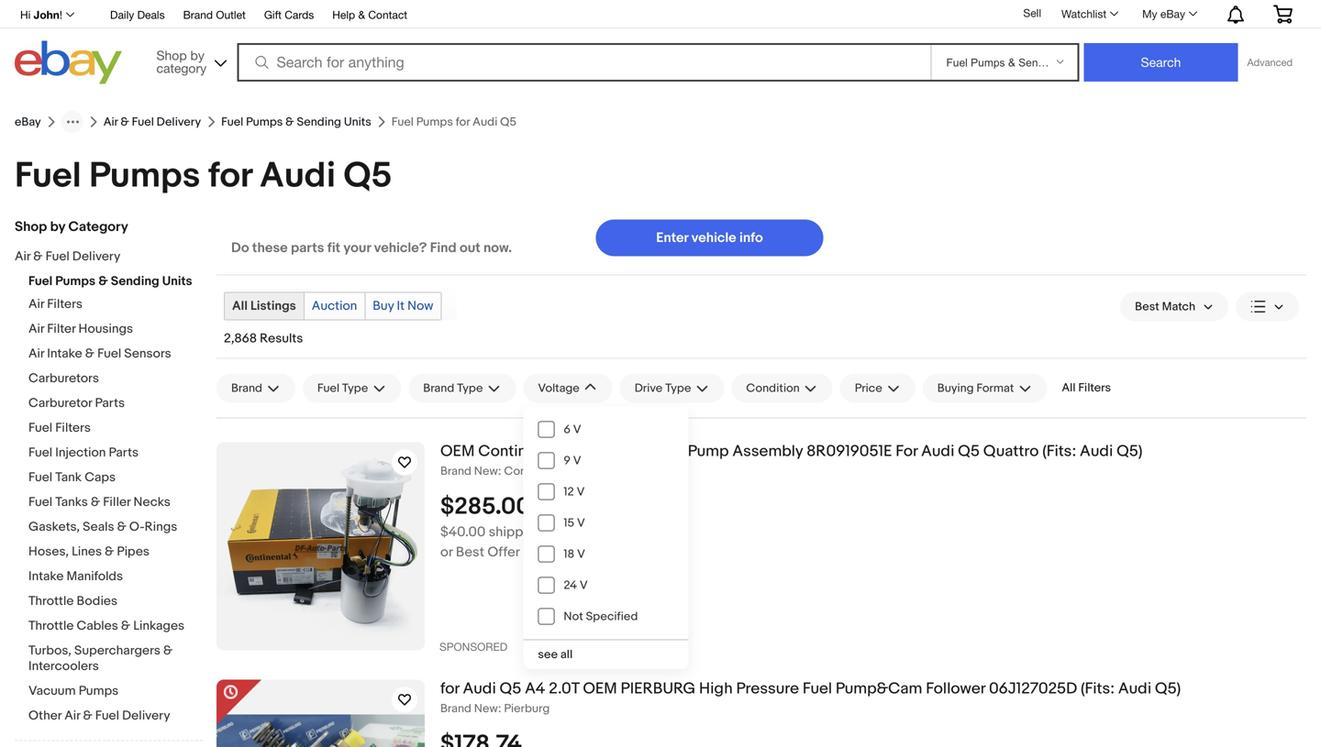 Task type: vqa. For each thing, say whether or not it's contained in the screenshot.
The
no



Task type: locate. For each thing, give the bounding box(es) containing it.
delivery for air & fuel delivery fuel pumps & sending units air filters air filter housings air intake & fuel sensors carburetors carburetor parts fuel filters fuel injection parts fuel tank caps fuel tanks & filler necks gaskets, seals & o-rings hoses, lines & pipes intake manifolds throttle bodies throttle cables & linkages turbos, superchargers & intercoolers vacuum pumps other air & fuel delivery
[[72, 249, 120, 265]]

auction link
[[304, 293, 365, 320]]

0 vertical spatial all
[[232, 299, 248, 314]]

pumps
[[246, 115, 283, 129], [89, 155, 200, 198], [55, 274, 96, 289], [79, 684, 119, 700]]

0 vertical spatial throttle
[[28, 594, 74, 610]]

1 vertical spatial units
[[162, 274, 192, 289]]

1 vertical spatial brand
[[440, 465, 472, 479]]

1 horizontal spatial q5)
[[1155, 680, 1181, 699]]

shipping
[[489, 524, 543, 541]]

0 vertical spatial q5)
[[1117, 442, 1143, 462]]

24 v
[[564, 579, 588, 593]]

air
[[103, 115, 118, 129], [15, 249, 30, 265], [28, 297, 44, 312], [28, 322, 44, 337], [28, 346, 44, 362], [64, 709, 80, 724]]

1 vertical spatial ebay
[[15, 115, 41, 129]]

tap to watch item - for audi q5 a4 2.0t oem pierburg high pressure fuel pump&cam follower 06j127025d image
[[392, 688, 417, 713]]

12 v
[[564, 485, 585, 499]]

enter vehicle info button
[[596, 220, 823, 256]]

buy it now
[[373, 299, 433, 314]]

advanced link
[[1238, 44, 1302, 81]]

pumps up air filters link
[[55, 274, 96, 289]]

buy it now link
[[365, 293, 441, 320]]

pipes
[[117, 545, 150, 560]]

not
[[564, 610, 583, 624]]

or
[[440, 544, 453, 561]]

1 horizontal spatial q5
[[500, 680, 521, 699]]

:
[[498, 465, 501, 479], [498, 702, 501, 716]]

throttle cables & linkages link
[[28, 619, 203, 636]]

pump&cam
[[836, 680, 922, 699]]

9 v link
[[523, 445, 689, 477]]

v right 6
[[573, 423, 581, 437]]

: left "pierburg"
[[498, 702, 501, 716]]

all filters
[[1062, 381, 1111, 395]]

air & fuel delivery link down category
[[15, 249, 189, 267]]

q5 left quattro
[[958, 442, 980, 462]]

intake up carburetors
[[47, 346, 82, 362]]

2 horizontal spatial q5
[[958, 442, 980, 462]]

None submit
[[1084, 43, 1238, 82]]

fuel pumps for audi q5 main content
[[0, 104, 1321, 748]]

oem inside oem continenta new electric fuel pump assembly 8r0919051e for audi q5 quattro (fits: audi q5) brand new : continental
[[440, 442, 475, 462]]

all inside button
[[1062, 381, 1076, 395]]

0 vertical spatial delivery
[[157, 115, 201, 129]]

0 vertical spatial (fits:
[[1043, 442, 1076, 462]]

hoses,
[[28, 545, 69, 560]]

q5) inside for audi q5 a4 2.0t oem pierburg high pressure fuel pump&cam follower 06j127025d (fits: audi q5) brand new : pierburg
[[1155, 680, 1181, 699]]

(fits: right quattro
[[1043, 442, 1076, 462]]

for right tap to watch item - for audi q5 a4 2.0t oem pierburg high pressure fuel pump&cam follower 06j127025d image
[[440, 680, 459, 699]]

fuel inside for audi q5 a4 2.0t oem pierburg high pressure fuel pump&cam follower 06j127025d (fits: audi q5) brand new : pierburg
[[803, 680, 832, 699]]

12 v link
[[523, 477, 689, 508]]

v right 12 at left
[[577, 485, 585, 499]]

oem inside for audi q5 a4 2.0t oem pierburg high pressure fuel pump&cam follower 06j127025d (fits: audi q5) brand new : pierburg
[[583, 680, 617, 699]]

not specified link
[[523, 601, 689, 633]]

throttle left bodies
[[28, 594, 74, 610]]

rings
[[145, 520, 177, 535]]

2,868 results
[[224, 331, 303, 347]]

0 horizontal spatial sending
[[111, 274, 159, 289]]

specified
[[586, 610, 638, 624]]

air & fuel delivery link up fuel pumps for audi q5
[[103, 115, 201, 129]]

intake down the hoses,
[[28, 569, 64, 585]]

0 vertical spatial parts
[[95, 396, 125, 412]]

throttle up 'turbos,' at the bottom left of page
[[28, 619, 74, 634]]

all listings link
[[225, 293, 303, 320]]

tanks
[[55, 495, 88, 511]]

parts down carburetors link
[[95, 396, 125, 412]]

fuel injection parts link
[[28, 445, 203, 463]]

oem right tap to watch item - oem continenta new electric fuel pump assembly 8r0919051e for audi q5 quattro icon
[[440, 442, 475, 462]]

new down 6 v
[[562, 442, 593, 462]]

brand right tap to watch item - for audi q5 a4 2.0t oem pierburg high pressure fuel pump&cam follower 06j127025d image
[[440, 702, 472, 716]]

0 horizontal spatial all
[[232, 299, 248, 314]]

v right 15
[[577, 516, 585, 531]]

brand left outlet in the top of the page
[[183, 8, 213, 21]]

hoses, lines & pipes link
[[28, 545, 203, 562]]

1 horizontal spatial sending
[[297, 115, 341, 129]]

0 vertical spatial sending
[[297, 115, 341, 129]]

oem continenta new electric fuel pump assembly 8r0919051e for audi q5 quattro (fits: audi q5) brand new : continental
[[440, 442, 1143, 479]]

delivery for air & fuel delivery
[[157, 115, 201, 129]]

fuel tanks & filler necks link
[[28, 495, 203, 512]]

new left "pierburg"
[[474, 702, 498, 716]]

air & fuel delivery link
[[103, 115, 201, 129], [15, 249, 189, 267]]

voltage button
[[523, 374, 613, 403]]

v for 24 v
[[580, 579, 588, 593]]

brand inside oem continenta new electric fuel pump assembly 8r0919051e for audi q5 quattro (fits: audi q5) brand new : continental
[[440, 465, 472, 479]]

intake
[[47, 346, 82, 362], [28, 569, 64, 585]]

not specified
[[564, 610, 638, 624]]

0 horizontal spatial q5
[[344, 155, 392, 198]]

delivery
[[157, 115, 201, 129], [72, 249, 120, 265], [122, 709, 170, 724]]

(fits: right the 06j127025d
[[1081, 680, 1115, 699]]

1 vertical spatial air & fuel delivery link
[[15, 249, 189, 267]]

fuel pumps & sending units
[[221, 115, 371, 129]]

0 horizontal spatial units
[[162, 274, 192, 289]]

15 v link
[[523, 508, 689, 539]]

pierburg
[[504, 702, 550, 716]]

oem down see all button
[[583, 680, 617, 699]]

help
[[332, 8, 355, 21]]

parts down fuel filters link at the bottom left of the page
[[109, 445, 139, 461]]

brand up $285.00
[[440, 465, 472, 479]]

0 vertical spatial air & fuel delivery link
[[103, 115, 201, 129]]

0 vertical spatial oem
[[440, 442, 475, 462]]

1 vertical spatial q5)
[[1155, 680, 1181, 699]]

1 horizontal spatial oem
[[583, 680, 617, 699]]

1 vertical spatial filters
[[1078, 381, 1111, 395]]

continenta
[[478, 442, 558, 462]]

18
[[564, 548, 575, 562]]

None text field
[[440, 465, 1307, 479], [440, 702, 1307, 717], [440, 465, 1307, 479], [440, 702, 1307, 717]]

do
[[231, 240, 249, 256]]

carburetor
[[28, 396, 92, 412]]

1 vertical spatial q5
[[958, 442, 980, 462]]

new inside for audi q5 a4 2.0t oem pierburg high pressure fuel pump&cam follower 06j127025d (fits: audi q5) brand new : pierburg
[[474, 702, 498, 716]]

q5) inside oem continenta new electric fuel pump assembly 8r0919051e for audi q5 quattro (fits: audi q5) brand new : continental
[[1117, 442, 1143, 462]]

see
[[538, 648, 558, 662]]

q5)
[[1117, 442, 1143, 462], [1155, 680, 1181, 699]]

2 vertical spatial q5
[[500, 680, 521, 699]]

oem continenta new electric fuel pump assembly 8r0919051e for audi q5 quattro (fits: audi q5) link
[[440, 442, 1307, 462]]

your
[[344, 240, 371, 256]]

1 vertical spatial sending
[[111, 274, 159, 289]]

0 vertical spatial q5
[[344, 155, 392, 198]]

1 horizontal spatial ebay
[[1161, 7, 1185, 20]]

out
[[460, 240, 480, 256]]

brand inside brand outlet "link"
[[183, 8, 213, 21]]

new up $285.00
[[474, 465, 498, 479]]

my ebay
[[1142, 7, 1185, 20]]

delivery down category
[[72, 249, 120, 265]]

my ebay link
[[1132, 3, 1206, 25]]

for up do on the top left of the page
[[208, 155, 252, 198]]

gaskets,
[[28, 520, 80, 535]]

0 vertical spatial units
[[344, 115, 371, 129]]

0 horizontal spatial ebay
[[15, 115, 41, 129]]

v right 18
[[577, 548, 585, 562]]

&
[[358, 8, 365, 21], [121, 115, 129, 129], [286, 115, 294, 129], [33, 249, 43, 265], [98, 274, 108, 289], [85, 346, 94, 362], [91, 495, 100, 511], [117, 520, 126, 535], [105, 545, 114, 560], [121, 619, 130, 634], [163, 644, 173, 659], [83, 709, 92, 724]]

15 v
[[564, 516, 585, 531]]

ebay inside fuel pumps for audi q5 main content
[[15, 115, 41, 129]]

1 throttle from the top
[[28, 594, 74, 610]]

1 : from the top
[[498, 465, 501, 479]]

1 vertical spatial (fits:
[[1081, 680, 1115, 699]]

8r0919051e
[[807, 442, 892, 462]]

tap to watch item - oem continenta new electric fuel pump assembly 8r0919051e for audi q5 quattro image
[[392, 450, 417, 476]]

turbos, superchargers & intercoolers link
[[28, 644, 203, 677]]

v inside "link"
[[573, 423, 581, 437]]

watchlist
[[1062, 7, 1107, 20]]

2 : from the top
[[498, 702, 501, 716]]

delivery up fuel pumps for audi q5
[[157, 115, 201, 129]]

0 vertical spatial for
[[208, 155, 252, 198]]

v right 9
[[573, 454, 581, 468]]

bodies
[[77, 594, 118, 610]]

injection
[[55, 445, 106, 461]]

carburetors link
[[28, 371, 203, 389]]

intercoolers
[[28, 659, 99, 675]]

1 horizontal spatial units
[[344, 115, 371, 129]]

1 vertical spatial delivery
[[72, 249, 120, 265]]

0 vertical spatial ebay
[[1161, 7, 1185, 20]]

fuel tank caps link
[[28, 470, 203, 488]]

see all
[[538, 648, 573, 662]]

2 vertical spatial brand
[[440, 702, 472, 716]]

1 horizontal spatial all
[[1062, 381, 1076, 395]]

best
[[456, 544, 484, 561]]

0 horizontal spatial (fits:
[[1043, 442, 1076, 462]]

v
[[573, 423, 581, 437], [573, 454, 581, 468], [577, 485, 585, 499], [577, 516, 585, 531], [577, 548, 585, 562], [580, 579, 588, 593]]

delivery down vacuum pumps link
[[122, 709, 170, 724]]

daily deals
[[110, 8, 165, 21]]

necks
[[133, 495, 171, 511]]

0 vertical spatial :
[[498, 465, 501, 479]]

new
[[562, 442, 593, 462], [474, 465, 498, 479], [474, 702, 498, 716]]

ebay
[[1161, 7, 1185, 20], [15, 115, 41, 129]]

q5 left "a4"
[[500, 680, 521, 699]]

v right "24"
[[580, 579, 588, 593]]

pumps up other air & fuel delivery link
[[79, 684, 119, 700]]

6
[[564, 423, 571, 437]]

q5 inside oem continenta new electric fuel pump assembly 8r0919051e for audi q5 quattro (fits: audi q5) brand new : continental
[[958, 442, 980, 462]]

1 horizontal spatial (fits:
[[1081, 680, 1115, 699]]

1 horizontal spatial for
[[440, 680, 459, 699]]

fuel pumps & sending units link
[[221, 115, 371, 129]]

banner
[[15, 0, 1307, 89]]

a4
[[525, 680, 545, 699]]

q5 inside for audi q5 a4 2.0t oem pierburg high pressure fuel pump&cam follower 06j127025d (fits: audi q5) brand new : pierburg
[[500, 680, 521, 699]]

& inside account 'navigation'
[[358, 8, 365, 21]]

see all button
[[523, 641, 689, 670]]

1 vertical spatial throttle
[[28, 619, 74, 634]]

18 v link
[[523, 539, 689, 570]]

oem
[[440, 442, 475, 462], [583, 680, 617, 699]]

v for 6 v
[[573, 423, 581, 437]]

0 horizontal spatial for
[[208, 155, 252, 198]]

watchlist link
[[1051, 3, 1127, 25]]

2 vertical spatial new
[[474, 702, 498, 716]]

vehicle
[[692, 230, 736, 246]]

0 horizontal spatial oem
[[440, 442, 475, 462]]

1 vertical spatial all
[[1062, 381, 1076, 395]]

cards
[[285, 8, 314, 21]]

1 vertical spatial oem
[[583, 680, 617, 699]]

0 vertical spatial brand
[[183, 8, 213, 21]]

0 horizontal spatial q5)
[[1117, 442, 1143, 462]]

banner containing sell
[[15, 0, 1307, 89]]

oem continenta new electric fuel pump assembly 8r0919051e for audi q5 quattro image
[[217, 443, 425, 651]]

: down continenta
[[498, 465, 501, 479]]

q5 up "do these parts fit your vehicle? find out now."
[[344, 155, 392, 198]]

info
[[740, 230, 763, 246]]

filters inside button
[[1078, 381, 1111, 395]]

1 vertical spatial for
[[440, 680, 459, 699]]

18 v
[[564, 548, 585, 562]]

air intake & fuel sensors link
[[28, 346, 203, 364]]

air filters link
[[28, 297, 203, 314]]

1 vertical spatial :
[[498, 702, 501, 716]]



Task type: describe. For each thing, give the bounding box(es) containing it.
high
[[699, 680, 733, 699]]

: inside for audi q5 a4 2.0t oem pierburg high pressure fuel pump&cam follower 06j127025d (fits: audi q5) brand new : pierburg
[[498, 702, 501, 716]]

advanced
[[1247, 56, 1293, 68]]

all for all listings
[[232, 299, 248, 314]]

quattro
[[983, 442, 1039, 462]]

category
[[68, 219, 128, 235]]

follower
[[926, 680, 986, 699]]

o-
[[129, 520, 145, 535]]

all filters button
[[1055, 374, 1119, 403]]

filter
[[47, 322, 76, 337]]

buy
[[373, 299, 394, 314]]

auction
[[312, 299, 357, 314]]

units inside air & fuel delivery fuel pumps & sending units air filters air filter housings air intake & fuel sensors carburetors carburetor parts fuel filters fuel injection parts fuel tank caps fuel tanks & filler necks gaskets, seals & o-rings hoses, lines & pipes intake manifolds throttle bodies throttle cables & linkages turbos, superchargers & intercoolers vacuum pumps other air & fuel delivery
[[162, 274, 192, 289]]

1 vertical spatial new
[[474, 465, 498, 479]]

9
[[564, 454, 571, 468]]

other
[[28, 709, 62, 724]]

by
[[50, 219, 65, 235]]

gift cards link
[[264, 6, 314, 26]]

gift cards
[[264, 8, 314, 21]]

now
[[407, 299, 433, 314]]

help & contact
[[332, 8, 407, 21]]

fuel pumps for audi q5
[[15, 155, 392, 198]]

manifolds
[[67, 569, 123, 585]]

gift
[[264, 8, 282, 21]]

daily
[[110, 8, 134, 21]]

now.
[[484, 240, 512, 256]]

pierburg
[[621, 680, 696, 699]]

gaskets, seals & o-rings link
[[28, 520, 203, 537]]

voltage
[[538, 381, 580, 396]]

ebay inside account 'navigation'
[[1161, 7, 1185, 20]]

all listings
[[232, 299, 296, 314]]

filler
[[103, 495, 131, 511]]

vacuum pumps link
[[28, 684, 203, 701]]

v for 9 v
[[573, 454, 581, 468]]

fuel inside oem continenta new electric fuel pump assembly 8r0919051e for audi q5 quattro (fits: audi q5) brand new : continental
[[655, 442, 684, 462]]

shop by category
[[15, 219, 128, 235]]

pressure
[[736, 680, 799, 699]]

sell
[[1023, 7, 1041, 19]]

other air & fuel delivery link
[[28, 709, 203, 726]]

24 v link
[[523, 570, 689, 601]]

v for 12 v
[[577, 485, 585, 499]]

enter
[[656, 230, 688, 246]]

assembly
[[733, 442, 803, 462]]

for audi q5 a4 2.0t oem pierburg high pressure fuel pump&cam follower 06j127025d (fits: audi q5) brand new : pierburg
[[440, 680, 1181, 716]]

enter vehicle info
[[656, 230, 763, 246]]

0 vertical spatial new
[[562, 442, 593, 462]]

all
[[561, 648, 573, 662]]

help & contact link
[[332, 6, 407, 26]]

air filter housings link
[[28, 322, 203, 339]]

continental
[[504, 465, 567, 479]]

2,868
[[224, 331, 257, 347]]

: inside oem continenta new electric fuel pump assembly 8r0919051e for audi q5 quattro (fits: audi q5) brand new : continental
[[498, 465, 501, 479]]

2 vertical spatial filters
[[55, 421, 91, 436]]

6 v link
[[523, 414, 689, 445]]

for audi q5 a4 2.0t oem pierburg high pressure fuel pump&cam follower 06j127025d image
[[217, 715, 425, 748]]

deals
[[137, 8, 165, 21]]

it
[[397, 299, 405, 314]]

sending inside air & fuel delivery fuel pumps & sending units air filters air filter housings air intake & fuel sensors carburetors carburetor parts fuel filters fuel injection parts fuel tank caps fuel tanks & filler necks gaskets, seals & o-rings hoses, lines & pipes intake manifolds throttle bodies throttle cables & linkages turbos, superchargers & intercoolers vacuum pumps other air & fuel delivery
[[111, 274, 159, 289]]

tank
[[55, 470, 82, 486]]

(fits: inside for audi q5 a4 2.0t oem pierburg high pressure fuel pump&cam follower 06j127025d (fits: audi q5) brand new : pierburg
[[1081, 680, 1115, 699]]

intake manifolds link
[[28, 569, 203, 587]]

all for all filters
[[1062, 381, 1076, 395]]

pumps down air & fuel delivery
[[89, 155, 200, 198]]

for inside for audi q5 a4 2.0t oem pierburg high pressure fuel pump&cam follower 06j127025d (fits: audi q5) brand new : pierburg
[[440, 680, 459, 699]]

pumps up fuel pumps for audi q5
[[246, 115, 283, 129]]

fit
[[327, 240, 340, 256]]

listings
[[251, 299, 296, 314]]

throttle bodies link
[[28, 594, 203, 612]]

v for 15 v
[[577, 516, 585, 531]]

vehicle?
[[374, 240, 427, 256]]

shop
[[15, 219, 47, 235]]

air & fuel delivery
[[103, 115, 201, 129]]

for audi q5 a4 2.0t oem pierburg high pressure fuel pump&cam follower 06j127025d (fits: audi q5) link
[[440, 680, 1307, 699]]

1 vertical spatial parts
[[109, 445, 139, 461]]

0 vertical spatial intake
[[47, 346, 82, 362]]

your shopping cart image
[[1273, 5, 1294, 23]]

parts
[[291, 240, 324, 256]]

$285.00
[[440, 493, 531, 521]]

9 v
[[564, 454, 581, 468]]

housings
[[78, 322, 133, 337]]

air & fuel delivery fuel pumps & sending units air filters air filter housings air intake & fuel sensors carburetors carburetor parts fuel filters fuel injection parts fuel tank caps fuel tanks & filler necks gaskets, seals & o-rings hoses, lines & pipes intake manifolds throttle bodies throttle cables & linkages turbos, superchargers & intercoolers vacuum pumps other air & fuel delivery
[[15, 249, 192, 724]]

my
[[1142, 7, 1158, 20]]

brand inside for audi q5 a4 2.0t oem pierburg high pressure fuel pump&cam follower 06j127025d (fits: audi q5) brand new : pierburg
[[440, 702, 472, 716]]

(fits: inside oem continenta new electric fuel pump assembly 8r0919051e for audi q5 quattro (fits: audi q5) brand new : continental
[[1043, 442, 1076, 462]]

superchargers
[[74, 644, 160, 659]]

account navigation
[[15, 0, 1307, 28]]

v for 18 v
[[577, 548, 585, 562]]

daily deals link
[[110, 6, 165, 26]]

seals
[[83, 520, 114, 535]]

caps
[[85, 470, 116, 486]]

1 vertical spatial intake
[[28, 569, 64, 585]]

outlet
[[216, 8, 246, 21]]

2 vertical spatial delivery
[[122, 709, 170, 724]]

sensors
[[124, 346, 171, 362]]

15
[[564, 516, 574, 531]]

2.0t
[[549, 680, 579, 699]]

0 vertical spatial filters
[[47, 297, 83, 312]]

2 throttle from the top
[[28, 619, 74, 634]]

fuel filters link
[[28, 421, 203, 438]]



